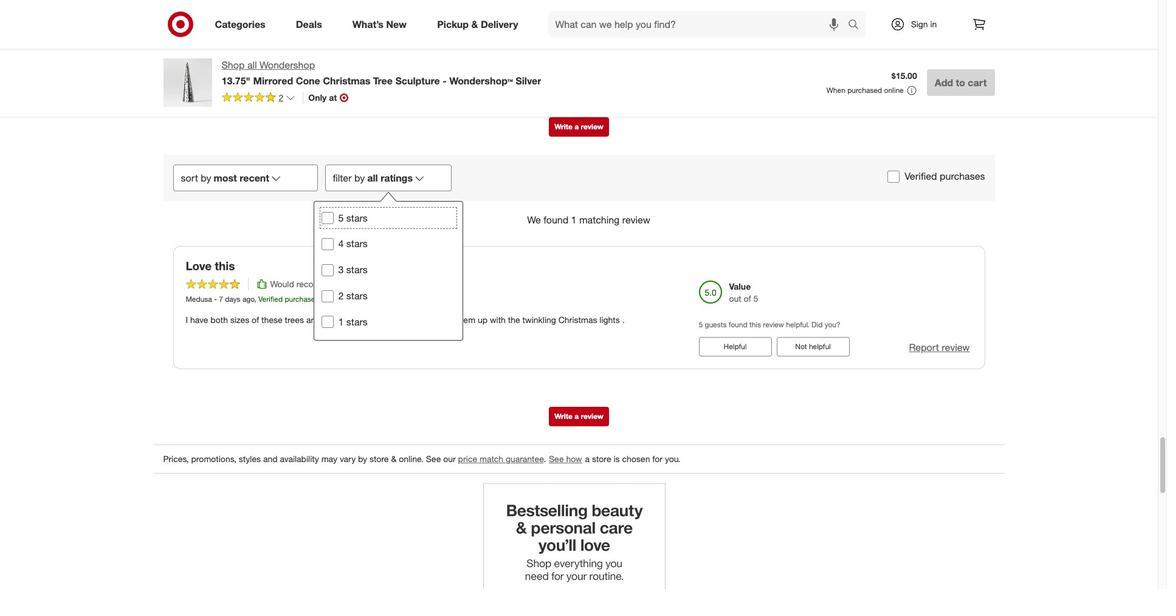 Task type: locate. For each thing, give the bounding box(es) containing it.
1 vertical spatial and
[[263, 454, 278, 465]]

2 vertical spatial 1
[[338, 316, 344, 328]]

recommend
[[723, 3, 778, 15], [296, 279, 342, 289]]

0 vertical spatial 1
[[369, 15, 373, 24]]

see left how
[[549, 454, 564, 465]]

recommend right would
[[723, 3, 778, 15]]

by right vary
[[358, 454, 367, 465]]

store right vary
[[370, 454, 389, 465]]

1 write a review from the top
[[555, 122, 603, 131]]

1 for 1 star
[[369, 15, 373, 24]]

1 horizontal spatial see
[[549, 454, 564, 465]]

0 horizontal spatial this
[[215, 259, 235, 273]]

&
[[471, 18, 478, 30], [391, 454, 397, 465]]

0 vertical spatial &
[[471, 18, 478, 30]]

by right 'sort'
[[201, 172, 211, 184]]

helpful button
[[699, 338, 772, 357]]

5 right 5 stars option
[[338, 212, 344, 224]]

1 horizontal spatial star
[[600, 16, 615, 27]]

1 left matching
[[571, 214, 577, 226]]

2 horizontal spatial 1
[[571, 214, 577, 226]]

1 vertical spatial -
[[214, 295, 217, 304]]

1 left 'new'
[[369, 15, 373, 24]]

you?
[[825, 320, 840, 330]]

1 horizontal spatial ratings
[[617, 16, 643, 27]]

5 stars from the top
[[346, 316, 368, 328]]

0 horizontal spatial store
[[370, 454, 389, 465]]

1 vertical spatial found
[[729, 320, 747, 330]]

may
[[321, 454, 337, 465]]

and
[[306, 315, 321, 325], [263, 454, 278, 465]]

1 vertical spatial ratings
[[381, 172, 413, 184]]

of inside "value out of 5"
[[744, 294, 751, 304]]

shop all wondershop 13.75" mirrored cone christmas tree sculpture - wondershop™ silver
[[222, 59, 541, 87]]

1 stars checkbox
[[321, 316, 333, 329]]

stars right 3
[[346, 264, 368, 276]]

1 horizontal spatial 5
[[699, 320, 703, 330]]

found up helpful
[[729, 320, 747, 330]]

0 horizontal spatial .
[[544, 454, 546, 465]]

write
[[555, 122, 573, 131], [555, 412, 573, 421]]

1 store from the left
[[370, 454, 389, 465]]

0 vertical spatial 2
[[593, 16, 598, 27]]

0 vertical spatial and
[[306, 315, 321, 325]]

by right filter
[[354, 172, 365, 184]]

helpful.
[[786, 320, 810, 330]]

verified right ','
[[258, 295, 283, 304]]

found right we on the left
[[544, 214, 568, 226]]

write a review
[[555, 122, 603, 131], [555, 412, 603, 421]]

1 vertical spatial write
[[555, 412, 573, 421]]

report review button
[[909, 341, 970, 355]]

0 horizontal spatial 2
[[279, 92, 283, 103]]

are
[[342, 315, 354, 325]]

1 stars from the top
[[346, 212, 368, 224]]

1 vertical spatial this
[[749, 320, 761, 330]]

purchaser
[[285, 295, 318, 304]]

stars right they
[[346, 316, 368, 328]]

of
[[744, 294, 751, 304], [252, 315, 259, 325]]

1 stars
[[338, 316, 368, 328]]

sign in
[[911, 19, 937, 29]]

a for 1st write a review 'button'
[[575, 122, 579, 131]]

ago
[[242, 295, 254, 304]]

match
[[480, 454, 503, 465]]

. left see how button
[[544, 454, 546, 465]]

silver
[[516, 75, 541, 87]]

christmas left lights
[[558, 315, 597, 325]]

2 horizontal spatial 2
[[593, 16, 598, 27]]

2 write from the top
[[555, 412, 573, 421]]

0 horizontal spatial 1
[[338, 316, 344, 328]]

would
[[270, 279, 294, 289]]

2 vertical spatial 2
[[338, 290, 344, 302]]

1 horizontal spatial to
[[956, 77, 965, 89]]

of right sizes
[[252, 315, 259, 325]]

1 vertical spatial all
[[367, 172, 378, 184]]

0 horizontal spatial recommend
[[296, 279, 342, 289]]

0 vertical spatial write a review
[[555, 122, 603, 131]]

1 vertical spatial 0
[[555, 15, 559, 24]]

1 vertical spatial a
[[575, 412, 579, 421]]

of right out
[[744, 294, 751, 304]]

this right love
[[215, 259, 235, 273]]

star for 1
[[375, 15, 388, 24]]

2 star ratings
[[593, 16, 643, 27]]

2 horizontal spatial 5
[[754, 294, 758, 304]]

stars up 4 stars
[[346, 212, 368, 224]]

,
[[254, 295, 256, 304]]

write for first write a review 'button' from the bottom of the page
[[555, 412, 573, 421]]

0 horizontal spatial star
[[375, 15, 388, 24]]

by for sort by
[[201, 172, 211, 184]]

this up helpful button
[[749, 320, 761, 330]]

0 vertical spatial verified
[[905, 170, 937, 182]]

so
[[356, 315, 365, 325]]

categories
[[215, 18, 265, 30]]

- right sculpture
[[443, 75, 447, 87]]

by for filter by
[[354, 172, 365, 184]]

to right "add"
[[956, 77, 965, 89]]

1 horizontal spatial found
[[729, 320, 747, 330]]

trees
[[285, 315, 304, 325]]

0 vertical spatial 0
[[555, 4, 559, 13]]

all right shop
[[247, 59, 257, 71]]

out
[[729, 294, 741, 304]]

1 write a review button from the top
[[549, 117, 609, 137]]

our
[[443, 454, 456, 465]]

pickup & delivery link
[[427, 11, 533, 38]]

0 horizontal spatial and
[[263, 454, 278, 465]]

not helpful
[[795, 342, 831, 352]]

0 horizontal spatial -
[[214, 295, 217, 304]]

0 vertical spatial christmas
[[323, 75, 370, 87]]

5 stars checkbox
[[321, 212, 333, 224]]

0 horizontal spatial verified
[[258, 295, 283, 304]]

all
[[247, 59, 257, 71], [367, 172, 378, 184]]

mirrored
[[253, 75, 293, 87]]

5 right out
[[754, 294, 758, 304]]

0 horizontal spatial ratings
[[381, 172, 413, 184]]

report
[[909, 342, 939, 354]]

Verified purchases checkbox
[[888, 171, 900, 183]]

1 horizontal spatial 1
[[369, 15, 373, 24]]

star
[[375, 15, 388, 24], [600, 16, 615, 27]]

0
[[555, 4, 559, 13], [555, 15, 559, 24]]

cone
[[296, 75, 320, 87]]

0 vertical spatial to
[[956, 77, 965, 89]]

write for 1st write a review 'button'
[[555, 122, 573, 131]]

0 horizontal spatial &
[[391, 454, 397, 465]]

1 horizontal spatial &
[[471, 18, 478, 30]]

all right filter
[[367, 172, 378, 184]]

0 vertical spatial 0 %
[[555, 4, 566, 13]]

& left online.
[[391, 454, 397, 465]]

with
[[490, 315, 506, 325]]

stars for 5 stars
[[346, 212, 368, 224]]

see
[[426, 454, 441, 465], [549, 454, 564, 465]]

store left is
[[592, 454, 611, 465]]

they
[[323, 315, 339, 325]]

we found 1 matching review
[[527, 214, 650, 226]]

advertisement region
[[483, 484, 665, 590]]

1 vertical spatial 5
[[754, 294, 758, 304]]

verified right verified purchases checkbox
[[905, 170, 937, 182]]

1 vertical spatial .
[[544, 454, 546, 465]]

1 horizontal spatial -
[[443, 75, 447, 87]]

christmas up at
[[323, 75, 370, 87]]

review
[[581, 122, 603, 131], [622, 214, 650, 226], [763, 320, 784, 330], [942, 342, 970, 354], [581, 412, 603, 421]]

by
[[201, 172, 211, 184], [354, 172, 365, 184], [358, 454, 367, 465]]

1 horizontal spatial all
[[367, 172, 378, 184]]

0 horizontal spatial to
[[432, 315, 440, 325]]

1 horizontal spatial and
[[306, 315, 321, 325]]

1
[[369, 15, 373, 24], [571, 214, 577, 226], [338, 316, 344, 328]]

verified
[[905, 170, 937, 182], [258, 295, 283, 304]]

$15.00
[[892, 71, 917, 81]]

1 horizontal spatial 2
[[338, 290, 344, 302]]

5 left guests
[[699, 320, 703, 330]]

100 % would recommend
[[664, 3, 778, 15]]

ratings
[[617, 16, 643, 27], [381, 172, 413, 184]]

1 horizontal spatial of
[[744, 294, 751, 304]]

write a review button
[[549, 117, 609, 137], [549, 407, 609, 427]]

1 right 1 stars option
[[338, 316, 344, 328]]

cart
[[968, 77, 987, 89]]

prices,
[[163, 454, 189, 465]]

stars up so
[[346, 290, 368, 302]]

the
[[508, 315, 520, 325]]

1 horizontal spatial recommend
[[723, 3, 778, 15]]

3 stars from the top
[[346, 264, 368, 276]]

5 stars
[[338, 212, 368, 224]]

1 vertical spatial 2
[[279, 92, 283, 103]]

%
[[680, 3, 690, 15], [559, 4, 566, 13], [559, 15, 566, 24]]

to
[[956, 77, 965, 89], [432, 315, 440, 325]]

styles
[[239, 454, 261, 465]]

recommend up 2 stars checkbox
[[296, 279, 342, 289]]

0 horizontal spatial 5
[[338, 212, 344, 224]]

stars right 4
[[346, 238, 368, 250]]

0 vertical spatial found
[[544, 214, 568, 226]]

price
[[458, 454, 477, 465]]

filter by all ratings
[[333, 172, 413, 184]]

see left our at the left of the page
[[426, 454, 441, 465]]

not
[[795, 342, 807, 352]]

4 stars from the top
[[346, 290, 368, 302]]

5 guests found this review helpful. did you?
[[699, 320, 840, 330]]

0 %
[[555, 4, 566, 13], [555, 15, 566, 24]]

for
[[652, 454, 663, 465]]

0 horizontal spatial all
[[247, 59, 257, 71]]

would recommend
[[270, 279, 342, 289]]

value out of 5
[[729, 282, 758, 304]]

2 write a review from the top
[[555, 412, 603, 421]]

2 vertical spatial 5
[[699, 320, 703, 330]]

shop
[[222, 59, 245, 71]]

helpful
[[724, 342, 747, 352]]

and right the styles
[[263, 454, 278, 465]]

1 vertical spatial write a review
[[555, 412, 603, 421]]

to left the set
[[432, 315, 440, 325]]

found
[[544, 214, 568, 226], [729, 320, 747, 330]]

1 vertical spatial christmas
[[558, 315, 597, 325]]

up
[[478, 315, 488, 325]]

0 vertical spatial write a review button
[[549, 117, 609, 137]]

0 vertical spatial -
[[443, 75, 447, 87]]

0 vertical spatial .
[[622, 315, 625, 325]]

1 vertical spatial write a review button
[[549, 407, 609, 427]]

1 vertical spatial 0 %
[[555, 15, 566, 24]]

2 store from the left
[[592, 454, 611, 465]]

at
[[329, 92, 337, 103]]

wondershop™
[[449, 75, 513, 87]]

filter
[[333, 172, 352, 184]]

0 horizontal spatial see
[[426, 454, 441, 465]]

this
[[215, 259, 235, 273], [749, 320, 761, 330]]

how
[[566, 454, 582, 465]]

1 horizontal spatial .
[[622, 315, 625, 325]]

0 vertical spatial 5
[[338, 212, 344, 224]]

0 horizontal spatial of
[[252, 315, 259, 325]]

1 vertical spatial &
[[391, 454, 397, 465]]

and left 1 stars option
[[306, 315, 321, 325]]

. right lights
[[622, 315, 625, 325]]

guarantee
[[506, 454, 544, 465]]

image of 13.75" mirrored cone christmas tree sculpture - wondershop™ silver image
[[163, 58, 212, 107]]

0 vertical spatial a
[[575, 122, 579, 131]]

2
[[593, 16, 598, 27], [279, 92, 283, 103], [338, 290, 344, 302]]

0 vertical spatial of
[[744, 294, 751, 304]]

1 horizontal spatial verified
[[905, 170, 937, 182]]

- left 7
[[214, 295, 217, 304]]

1 horizontal spatial store
[[592, 454, 611, 465]]

2 vertical spatial a
[[585, 454, 590, 465]]

0 horizontal spatial christmas
[[323, 75, 370, 87]]

1 horizontal spatial this
[[749, 320, 761, 330]]

0 vertical spatial all
[[247, 59, 257, 71]]

2 stars from the top
[[346, 238, 368, 250]]

medusa
[[186, 295, 212, 304]]

0 vertical spatial write
[[555, 122, 573, 131]]

categories link
[[205, 11, 281, 38]]

& right pickup
[[471, 18, 478, 30]]

sort
[[181, 172, 198, 184]]

1 write from the top
[[555, 122, 573, 131]]



Task type: vqa. For each thing, say whether or not it's contained in the screenshot.
shipping in Free Shipping * * Exclusions Apply. Limited Stock At  Austin South Lamar
no



Task type: describe. For each thing, give the bounding box(es) containing it.
search button
[[842, 11, 871, 40]]

pretty.
[[368, 315, 391, 325]]

2 0 from the top
[[555, 15, 559, 24]]

4 stars
[[338, 238, 368, 250]]

report review
[[909, 342, 970, 354]]

i have both sizes of these trees and they are so pretty. can't wait to set them up with the twinkling christmas lights .
[[186, 315, 625, 325]]

christmas inside shop all wondershop 13.75" mirrored cone christmas tree sculpture - wondershop™ silver
[[323, 75, 370, 87]]

1 vertical spatial to
[[432, 315, 440, 325]]

verified purchases
[[905, 170, 985, 182]]

love this
[[186, 259, 235, 273]]

helpful
[[809, 342, 831, 352]]

1 vertical spatial of
[[252, 315, 259, 325]]

have
[[190, 315, 208, 325]]

sign in link
[[880, 11, 956, 38]]

add to cart
[[935, 77, 987, 89]]

deals
[[296, 18, 322, 30]]

prices, promotions, styles and availability may vary by store & online. see our price match guarantee . see how a store is chosen for you.
[[163, 454, 681, 465]]

price match guarantee link
[[458, 454, 544, 465]]

in
[[930, 19, 937, 29]]

online.
[[399, 454, 424, 465]]

1 vertical spatial verified
[[258, 295, 283, 304]]

tree
[[373, 75, 393, 87]]

to inside button
[[956, 77, 965, 89]]

1 vertical spatial recommend
[[296, 279, 342, 289]]

wondershop
[[260, 59, 315, 71]]

add to cart button
[[927, 69, 995, 96]]

these
[[261, 315, 282, 325]]

love
[[186, 259, 212, 273]]

you.
[[665, 454, 681, 465]]

2 see from the left
[[549, 454, 564, 465]]

when purchased online
[[826, 86, 904, 95]]

5 inside "value out of 5"
[[754, 294, 758, 304]]

2 link
[[222, 92, 296, 106]]

is
[[614, 454, 620, 465]]

13.75"
[[222, 75, 250, 87]]

did
[[812, 320, 823, 330]]

pickup & delivery
[[437, 18, 518, 30]]

1 0 from the top
[[555, 4, 559, 13]]

would
[[692, 3, 720, 15]]

delivery
[[481, 18, 518, 30]]

2 stars checkbox
[[321, 290, 333, 302]]

2 stars
[[338, 290, 368, 302]]

3 stars checkbox
[[321, 264, 333, 276]]

0 horizontal spatial found
[[544, 214, 568, 226]]

1 for 1 stars
[[338, 316, 344, 328]]

1 star
[[369, 15, 388, 24]]

search
[[842, 19, 871, 31]]

2 for 2 stars
[[338, 290, 344, 302]]

a for first write a review 'button' from the bottom of the page
[[575, 412, 579, 421]]

sign
[[911, 19, 928, 29]]

stars for 2 stars
[[346, 290, 368, 302]]

sizes
[[230, 315, 249, 325]]

2 write a review button from the top
[[549, 407, 609, 427]]

sculpture
[[395, 75, 440, 87]]

what's
[[352, 18, 384, 30]]

most
[[214, 172, 237, 184]]

what's new
[[352, 18, 407, 30]]

7
[[219, 295, 223, 304]]

review inside button
[[942, 342, 970, 354]]

see how button
[[548, 453, 583, 466]]

5 for guests
[[699, 320, 703, 330]]

can't
[[393, 315, 412, 325]]

0 vertical spatial ratings
[[617, 16, 643, 27]]

days
[[225, 295, 240, 304]]

0 vertical spatial recommend
[[723, 3, 778, 15]]

all inside shop all wondershop 13.75" mirrored cone christmas tree sculpture - wondershop™ silver
[[247, 59, 257, 71]]

2 0 % from the top
[[555, 15, 566, 24]]

4 stars checkbox
[[321, 238, 333, 250]]

0 vertical spatial this
[[215, 259, 235, 273]]

chosen
[[622, 454, 650, 465]]

guests
[[705, 320, 727, 330]]

stars for 4 stars
[[346, 238, 368, 250]]

1 vertical spatial 1
[[571, 214, 577, 226]]

write a review for first write a review 'button' from the bottom of the page
[[555, 412, 603, 421]]

5 for stars
[[338, 212, 344, 224]]

what's new link
[[342, 11, 422, 38]]

promotions,
[[191, 454, 236, 465]]

1 see from the left
[[426, 454, 441, 465]]

deals link
[[286, 11, 337, 38]]

star for 2
[[600, 16, 615, 27]]

only
[[308, 92, 327, 103]]

stars for 1 stars
[[346, 316, 368, 328]]

vary
[[340, 454, 356, 465]]

twinkling
[[522, 315, 556, 325]]

2 for 2
[[279, 92, 283, 103]]

set
[[442, 315, 454, 325]]

not helpful button
[[777, 338, 849, 357]]

recent
[[240, 172, 269, 184]]

matching
[[579, 214, 620, 226]]

2 for 2 star ratings
[[593, 16, 598, 27]]

stars for 3 stars
[[346, 264, 368, 276]]

them
[[456, 315, 475, 325]]

1 0 % from the top
[[555, 4, 566, 13]]

value
[[729, 282, 751, 292]]

we
[[527, 214, 541, 226]]

availability
[[280, 454, 319, 465]]

i
[[186, 315, 188, 325]]

wait
[[414, 315, 430, 325]]

purchased
[[847, 86, 882, 95]]

write a review for 1st write a review 'button'
[[555, 122, 603, 131]]

What can we help you find? suggestions appear below search field
[[548, 11, 851, 38]]

only at
[[308, 92, 337, 103]]

4
[[338, 238, 344, 250]]

both
[[211, 315, 228, 325]]

1 horizontal spatial christmas
[[558, 315, 597, 325]]

- inside shop all wondershop 13.75" mirrored cone christmas tree sculpture - wondershop™ silver
[[443, 75, 447, 87]]



